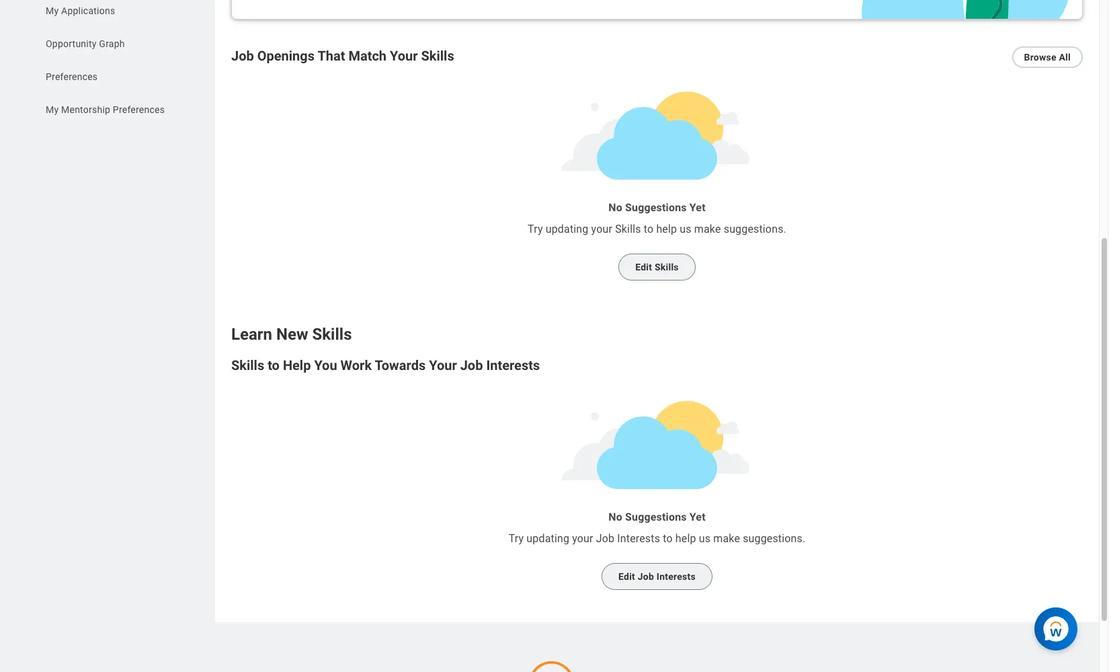 Task type: vqa. For each thing, say whether or not it's contained in the screenshot.
Search Workday search field
no



Task type: describe. For each thing, give the bounding box(es) containing it.
my mentorship preferences
[[46, 104, 165, 115]]

opportunity
[[46, 38, 97, 49]]

1 vertical spatial suggestions.
[[743, 532, 806, 545]]

all
[[1060, 52, 1072, 63]]

edit skills button
[[619, 254, 696, 281]]

0 vertical spatial your
[[390, 48, 418, 64]]

you
[[314, 357, 337, 373]]

my mentorship preferences link
[[44, 103, 183, 116]]

0 vertical spatial to
[[644, 223, 654, 235]]

opportunity graph
[[46, 38, 125, 49]]

try for job openings that match your skills
[[528, 223, 543, 235]]

work
[[341, 357, 372, 373]]

1 vertical spatial preferences
[[113, 104, 165, 115]]

opportunity graph link
[[44, 37, 183, 50]]

updating for job openings that match your skills
[[546, 223, 589, 235]]

no suggestions yet for skills to help you work towards your job interests
[[609, 511, 706, 523]]

1 vertical spatial make
[[714, 532, 741, 545]]

browse
[[1025, 52, 1057, 63]]

yet for job openings that match your skills
[[690, 201, 706, 214]]

launch career path builder icon image
[[862, 0, 1070, 19]]

0 vertical spatial interests
[[487, 357, 540, 373]]

my applications link
[[44, 4, 183, 17]]

try for skills to help you work towards your job interests
[[509, 532, 524, 545]]

learn
[[231, 325, 272, 344]]

0 vertical spatial make
[[695, 223, 722, 235]]

logo image
[[510, 655, 590, 672]]

list containing my applications
[[0, 0, 215, 120]]

skills to help you work towards your job interests
[[231, 357, 540, 373]]

my applications
[[46, 5, 115, 16]]

graph
[[99, 38, 125, 49]]

skills inside button
[[655, 262, 679, 272]]

no suggestions yet for job openings that match your skills
[[609, 201, 706, 214]]

browse all
[[1025, 52, 1072, 63]]

1 vertical spatial your
[[429, 357, 457, 373]]

help
[[283, 357, 311, 373]]

2 horizontal spatial to
[[663, 532, 673, 545]]

no for job openings that match your skills
[[609, 201, 623, 214]]

towards
[[375, 357, 426, 373]]

new
[[276, 325, 308, 344]]

edit for job openings that match your skills
[[636, 262, 653, 272]]



Task type: locate. For each thing, give the bounding box(es) containing it.
1 no from the top
[[609, 201, 623, 214]]

1 vertical spatial no
[[609, 511, 623, 523]]

to up edit job interests
[[663, 532, 673, 545]]

0 vertical spatial no
[[609, 201, 623, 214]]

2 no from the top
[[609, 511, 623, 523]]

1 vertical spatial help
[[676, 532, 697, 545]]

us up the edit skills button
[[680, 223, 692, 235]]

edit down the try updating your job interests to help us make suggestions.
[[619, 571, 636, 582]]

suggestions.
[[724, 223, 787, 235], [743, 532, 806, 545]]

suggestions for skills to help you work towards your job interests
[[626, 511, 687, 523]]

1 yet from the top
[[690, 201, 706, 214]]

my for my applications
[[46, 5, 59, 16]]

help
[[657, 223, 678, 235], [676, 532, 697, 545]]

1 vertical spatial to
[[268, 357, 280, 373]]

no up the try updating your job interests to help us make suggestions.
[[609, 511, 623, 523]]

try updating your job interests to help us make suggestions.
[[509, 532, 806, 545]]

to
[[644, 223, 654, 235], [268, 357, 280, 373], [663, 532, 673, 545]]

my left mentorship
[[46, 104, 59, 115]]

your
[[390, 48, 418, 64], [429, 357, 457, 373]]

1 vertical spatial us
[[699, 532, 711, 545]]

0 horizontal spatial to
[[268, 357, 280, 373]]

yet
[[690, 201, 706, 214], [690, 511, 706, 523]]

2 vertical spatial to
[[663, 532, 673, 545]]

1 vertical spatial your
[[573, 532, 594, 545]]

preferences
[[46, 71, 98, 82], [113, 104, 165, 115]]

edit
[[636, 262, 653, 272], [619, 571, 636, 582]]

1 suggestions from the top
[[626, 201, 687, 214]]

2 suggestions from the top
[[626, 511, 687, 523]]

suggestions
[[626, 201, 687, 214], [626, 511, 687, 523]]

job openings that match your skills
[[231, 48, 455, 64]]

0 vertical spatial preferences
[[46, 71, 98, 82]]

edit for skills to help you work towards your job interests
[[619, 571, 636, 582]]

suggestions for job openings that match your skills
[[626, 201, 687, 214]]

1 vertical spatial updating
[[527, 532, 570, 545]]

to up the edit skills button
[[644, 223, 654, 235]]

my for my mentorship preferences
[[46, 104, 59, 115]]

0 horizontal spatial preferences
[[46, 71, 98, 82]]

my left applications
[[46, 5, 59, 16]]

yet up the try updating your job interests to help us make suggestions.
[[690, 511, 706, 523]]

no suggestions yet
[[609, 201, 706, 214], [609, 511, 706, 523]]

0 vertical spatial suggestions.
[[724, 223, 787, 235]]

no for skills to help you work towards your job interests
[[609, 511, 623, 523]]

1 vertical spatial try
[[509, 532, 524, 545]]

to left help
[[268, 357, 280, 373]]

suggestions up try updating your skills to help us make suggestions.
[[626, 201, 687, 214]]

your for job openings that match your skills
[[592, 223, 613, 235]]

yet up try updating your skills to help us make suggestions.
[[690, 201, 706, 214]]

edit skills
[[636, 262, 679, 272]]

2 my from the top
[[46, 104, 59, 115]]

edit job interests
[[619, 571, 696, 582]]

no suggestions yet up the try updating your job interests to help us make suggestions.
[[609, 511, 706, 523]]

preferences down opportunity
[[46, 71, 98, 82]]

1 vertical spatial interests
[[618, 532, 661, 545]]

0 horizontal spatial your
[[390, 48, 418, 64]]

applications
[[61, 5, 115, 16]]

your for skills to help you work towards your job interests
[[573, 532, 594, 545]]

1 horizontal spatial try
[[528, 223, 543, 235]]

0 vertical spatial edit
[[636, 262, 653, 272]]

preferences link
[[44, 70, 183, 83]]

your
[[592, 223, 613, 235], [573, 532, 594, 545]]

no suggestions yet up try updating your skills to help us make suggestions.
[[609, 201, 706, 214]]

0 vertical spatial your
[[592, 223, 613, 235]]

your right match
[[390, 48, 418, 64]]

0 vertical spatial suggestions
[[626, 201, 687, 214]]

help up the edit skills button
[[657, 223, 678, 235]]

0 vertical spatial my
[[46, 5, 59, 16]]

us
[[680, 223, 692, 235], [699, 532, 711, 545]]

2 vertical spatial interests
[[657, 571, 696, 582]]

job
[[231, 48, 254, 64], [461, 357, 483, 373], [596, 532, 615, 545], [638, 571, 655, 582]]

skills
[[421, 48, 455, 64], [616, 223, 641, 235], [655, 262, 679, 272], [312, 325, 352, 344], [231, 357, 264, 373]]

mentorship
[[61, 104, 110, 115]]

preferences down preferences link
[[113, 104, 165, 115]]

1 horizontal spatial to
[[644, 223, 654, 235]]

edit inside button
[[619, 571, 636, 582]]

help up edit job interests
[[676, 532, 697, 545]]

1 vertical spatial no suggestions yet
[[609, 511, 706, 523]]

1 vertical spatial edit
[[619, 571, 636, 582]]

that
[[318, 48, 345, 64]]

0 vertical spatial updating
[[546, 223, 589, 235]]

updating for skills to help you work towards your job interests
[[527, 532, 570, 545]]

1 vertical spatial suggestions
[[626, 511, 687, 523]]

1 no suggestions yet from the top
[[609, 201, 706, 214]]

0 vertical spatial help
[[657, 223, 678, 235]]

match
[[349, 48, 387, 64]]

my
[[46, 5, 59, 16], [46, 104, 59, 115]]

yet for skills to help you work towards your job interests
[[690, 511, 706, 523]]

browse all link
[[1013, 46, 1084, 68]]

2 no suggestions yet from the top
[[609, 511, 706, 523]]

job inside the edit job interests button
[[638, 571, 655, 582]]

edit inside button
[[636, 262, 653, 272]]

0 horizontal spatial try
[[509, 532, 524, 545]]

updating
[[546, 223, 589, 235], [527, 532, 570, 545]]

edit down try updating your skills to help us make suggestions.
[[636, 262, 653, 272]]

learn new skills
[[231, 325, 352, 344]]

us up the edit job interests button
[[699, 532, 711, 545]]

edit job interests button
[[602, 563, 713, 590]]

1 vertical spatial yet
[[690, 511, 706, 523]]

1 horizontal spatial your
[[429, 357, 457, 373]]

interests
[[487, 357, 540, 373], [618, 532, 661, 545], [657, 571, 696, 582]]

openings
[[257, 48, 315, 64]]

0 vertical spatial no suggestions yet
[[609, 201, 706, 214]]

no up try updating your skills to help us make suggestions.
[[609, 201, 623, 214]]

make
[[695, 223, 722, 235], [714, 532, 741, 545]]

try updating your skills to help us make suggestions.
[[528, 223, 787, 235]]

no
[[609, 201, 623, 214], [609, 511, 623, 523]]

0 vertical spatial us
[[680, 223, 692, 235]]

try
[[528, 223, 543, 235], [509, 532, 524, 545]]

1 vertical spatial my
[[46, 104, 59, 115]]

0 vertical spatial try
[[528, 223, 543, 235]]

0 horizontal spatial us
[[680, 223, 692, 235]]

list
[[0, 0, 215, 120]]

1 horizontal spatial preferences
[[113, 104, 165, 115]]

suggestions up the try updating your job interests to help us make suggestions.
[[626, 511, 687, 523]]

1 horizontal spatial us
[[699, 532, 711, 545]]

2 yet from the top
[[690, 511, 706, 523]]

interests inside the edit job interests button
[[657, 571, 696, 582]]

0 vertical spatial yet
[[690, 201, 706, 214]]

1 my from the top
[[46, 5, 59, 16]]

your right towards
[[429, 357, 457, 373]]



